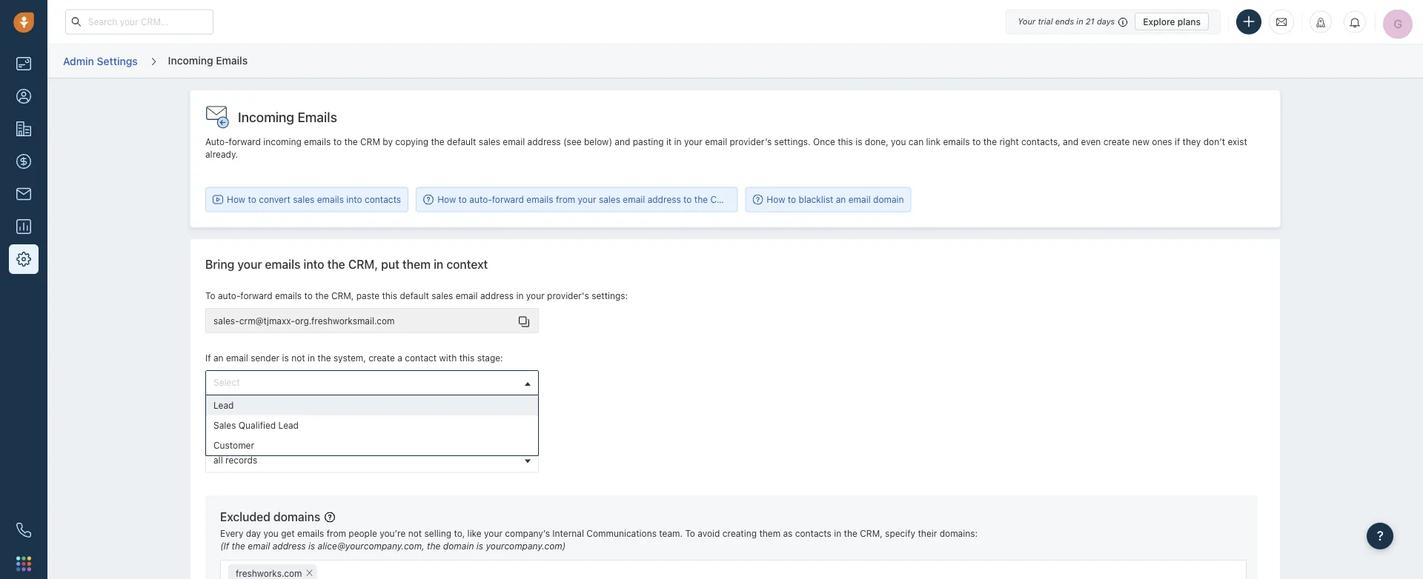 Task type: locate. For each thing, give the bounding box(es) containing it.
1 horizontal spatial from
[[556, 194, 576, 205]]

0 horizontal spatial crm
[[360, 137, 380, 147]]

alice@yourcompany.com,
[[318, 542, 425, 552]]

in left provider's
[[516, 291, 524, 301]]

2 horizontal spatial how
[[767, 194, 785, 205]]

the down selling
[[427, 542, 441, 552]]

2 how from the left
[[438, 194, 456, 205]]

with
[[439, 353, 457, 364]]

day
[[246, 529, 261, 539]]

0 vertical spatial them
[[403, 257, 431, 272]]

0 vertical spatial an
[[836, 194, 846, 205]]

1 how from the left
[[227, 194, 245, 205]]

already
[[279, 431, 310, 441]]

pasting
[[633, 137, 664, 147]]

default
[[447, 137, 476, 147], [400, 291, 429, 301]]

email inside "every day you get emails from people you're not selling to, like your company's internal communications team. to avoid creating them as contacts in the crm, specify their domains: (if the email address is alice@yourcompany.com, the domain is yourcompany.com)"
[[248, 542, 270, 552]]

stage:
[[477, 353, 503, 364]]

days
[[1097, 17, 1115, 26]]

the left system,
[[318, 353, 331, 364]]

your right like
[[484, 529, 503, 539]]

1 vertical spatial auto-
[[218, 291, 240, 301]]

is down like
[[477, 542, 483, 552]]

from down click to learn how to exclude email domains icon at the bottom left of page
[[327, 529, 346, 539]]

1 vertical spatial you
[[264, 529, 279, 539]]

1 vertical spatial not
[[408, 529, 422, 539]]

0 vertical spatial this
[[838, 137, 853, 147]]

0 horizontal spatial into
[[304, 257, 324, 272]]

them right put
[[403, 257, 431, 272]]

2 vertical spatial forward
[[240, 291, 273, 301]]

0 horizontal spatial domain
[[443, 542, 474, 552]]

not down sales-crm@tjmaxx-org.freshworksmail.com
[[291, 353, 305, 364]]

your down 'below)'
[[578, 194, 596, 205]]

how for how to blacklist an email domain
[[767, 194, 785, 205]]

select
[[214, 378, 240, 388]]

exist
[[1228, 137, 1248, 147]]

into up sales-crm@tjmaxx-org.freshworksmail.com
[[304, 257, 324, 272]]

incoming up incoming
[[238, 109, 294, 125]]

0 vertical spatial if
[[205, 353, 211, 364]]

to up all records button
[[389, 431, 397, 441]]

all
[[214, 455, 223, 465]]

domain
[[873, 194, 904, 205], [443, 542, 474, 552]]

people
[[349, 529, 377, 539]]

creating
[[723, 529, 757, 539]]

freshworks.com button
[[220, 561, 1247, 580]]

incoming
[[168, 54, 213, 66], [238, 109, 294, 125]]

this
[[838, 137, 853, 147], [382, 291, 397, 301], [459, 353, 475, 364]]

to left avoid
[[685, 529, 695, 539]]

1 vertical spatial sender
[[238, 431, 267, 441]]

your
[[684, 137, 703, 147], [578, 194, 596, 205], [238, 257, 262, 272], [526, 291, 545, 301], [484, 529, 503, 539]]

address down it
[[648, 194, 681, 205]]

context
[[447, 257, 488, 272]]

create inside auto-forward incoming emails to the crm by copying the default sales email address (see below) and pasting it in your email provider's settings. once this is done, you can link emails to the right contacts, and even create new ones if they don't exist already.
[[1104, 137, 1130, 147]]

crm@tjmaxx-
[[239, 316, 295, 326]]

0 vertical spatial link
[[926, 137, 941, 147]]

link up all records button
[[347, 431, 362, 441]]

forward
[[229, 137, 261, 147], [492, 194, 524, 205], [240, 291, 273, 301]]

to left right
[[973, 137, 981, 147]]

1 horizontal spatial emails
[[298, 109, 337, 125]]

from for your
[[556, 194, 576, 205]]

crm inside auto-forward incoming emails to the crm by copying the default sales email address (see below) and pasting it in your email provider's settings. once this is done, you can link emails to the right contacts, and even create new ones if they don't exist already.
[[360, 137, 380, 147]]

1 horizontal spatial auto-
[[470, 194, 492, 205]]

from
[[556, 194, 576, 205], [327, 529, 346, 539]]

0 vertical spatial not
[[291, 353, 305, 364]]

contacts inside "every day you get emails from people you're not selling to, like your company's internal communications team. to avoid creating them as contacts in the crm, specify their domains: (if the email address is alice@yourcompany.com, the domain is yourcompany.com)"
[[795, 529, 832, 539]]

1 and from the left
[[615, 137, 630, 147]]

the left right
[[984, 137, 997, 147]]

None search field
[[317, 565, 336, 580]]

the up sales-crm@tjmaxx-org.freshworksmail.com
[[315, 291, 329, 301]]

from down (see
[[556, 194, 576, 205]]

to auto-forward emails to the crm, paste this default sales email address in your provider's settings:
[[205, 291, 628, 301]]

to up sales-crm@tjmaxx-org.freshworksmail.com
[[304, 291, 313, 301]]

domain down done,
[[873, 194, 904, 205]]

1 vertical spatial emails
[[298, 109, 337, 125]]

done,
[[865, 137, 889, 147]]

settings:
[[592, 291, 628, 301]]

1 horizontal spatial lead
[[278, 421, 299, 431]]

this right once
[[838, 137, 853, 147]]

from inside "every day you get emails from people you're not selling to, like your company's internal communications team. to avoid creating them as contacts in the crm, specify their domains: (if the email address is alice@yourcompany.com, the domain is yourcompany.com)"
[[327, 529, 346, 539]]

1 vertical spatial contacts
[[795, 529, 832, 539]]

2 horizontal spatial this
[[838, 137, 853, 147]]

how up context
[[438, 194, 456, 205]]

emails inside "every day you get emails from people you're not selling to, like your company's internal communications team. to avoid creating them as contacts in the crm, specify their domains: (if the email address is alice@yourcompany.com, the domain is yourcompany.com)"
[[297, 529, 324, 539]]

0 vertical spatial you
[[891, 137, 906, 147]]

ends
[[1056, 17, 1074, 26]]

to left convert on the top
[[248, 194, 256, 205]]

in inside auto-forward incoming emails to the crm by copying the default sales email address (see below) and pasting it in your email provider's settings. once this is done, you can link emails to the right contacts, and even create new ones if they don't exist already.
[[674, 137, 682, 147]]

0 horizontal spatial from
[[327, 529, 346, 539]]

0 vertical spatial forward
[[229, 137, 261, 147]]

create left new
[[1104, 137, 1130, 147]]

an
[[836, 194, 846, 205], [213, 353, 224, 364]]

sales inside auto-forward incoming emails to the crm by copying the default sales email address (see below) and pasting it in your email provider's settings. once this is done, you can link emails to the right contacts, and even create new ones if they don't exist already.
[[479, 137, 500, 147]]

auto-
[[470, 194, 492, 205], [218, 291, 240, 301]]

how for how to convert sales emails into contacts
[[227, 194, 245, 205]]

1 horizontal spatial link
[[926, 137, 941, 147]]

address down get
[[273, 542, 306, 552]]

1 vertical spatial to
[[685, 529, 695, 539]]

from for people
[[327, 529, 346, 539]]

you down excluded domains
[[264, 529, 279, 539]]

is down domains
[[308, 542, 315, 552]]

2 vertical spatial this
[[459, 353, 475, 364]]

1 vertical spatial default
[[400, 291, 429, 301]]

org.freshworksmail.com
[[295, 316, 395, 326]]

forward inside how to auto-forward emails from your sales email address to the crm link
[[492, 194, 524, 205]]

1 horizontal spatial create
[[1104, 137, 1130, 147]]

1 horizontal spatial and
[[1063, 137, 1079, 147]]

crm down auto-forward incoming emails to the crm by copying the default sales email address (see below) and pasting it in your email provider's settings. once this is done, you can link emails to the right contacts, and even create new ones if they don't exist already.
[[711, 194, 731, 205]]

1 horizontal spatial default
[[447, 137, 476, 147]]

click to learn how to exclude email domains image
[[325, 513, 335, 523]]

0 vertical spatial incoming
[[168, 54, 213, 66]]

email down the day
[[248, 542, 270, 552]]

if
[[205, 353, 211, 364], [205, 431, 211, 441]]

freshworks switcher image
[[16, 557, 31, 572]]

0 horizontal spatial how
[[227, 194, 245, 205]]

in right already
[[312, 431, 319, 441]]

0 vertical spatial from
[[556, 194, 576, 205]]

paste
[[356, 291, 380, 301]]

0 vertical spatial crm
[[360, 137, 380, 147]]

how inside how to blacklist an email domain link
[[767, 194, 785, 205]]

list box
[[206, 396, 538, 456]]

you left can on the right top of page
[[891, 137, 906, 147]]

lead right qualified
[[278, 421, 299, 431]]

the left specify in the right bottom of the page
[[844, 529, 858, 539]]

an up select
[[213, 353, 224, 364]]

1 horizontal spatial to
[[685, 529, 695, 539]]

default right 'paste'
[[400, 291, 429, 301]]

address left (see
[[528, 137, 561, 147]]

lead up sales
[[214, 401, 234, 411]]

domain inside "every day you get emails from people you're not selling to, like your company's internal communications team. to avoid creating them as contacts in the crm, specify their domains: (if the email address is alice@yourcompany.com, the domain is yourcompany.com)"
[[443, 542, 474, 552]]

system,
[[334, 353, 366, 364]]

is left already
[[270, 431, 276, 441]]

in
[[1077, 17, 1084, 26], [674, 137, 682, 147], [434, 257, 444, 272], [516, 291, 524, 301], [308, 353, 315, 364], [312, 431, 319, 441], [834, 529, 842, 539]]

1 horizontal spatial you
[[891, 137, 906, 147]]

freshworks.com
[[236, 569, 302, 579]]

not right 'you're' on the left bottom of page
[[408, 529, 422, 539]]

how left convert on the top
[[227, 194, 245, 205]]

1 if from the top
[[205, 353, 211, 364]]

0 horizontal spatial lead
[[214, 401, 234, 411]]

your left provider's
[[526, 291, 545, 301]]

every day you get emails from people you're not selling to, like your company's internal communications team. to avoid creating them as contacts in the crm, specify their domains: (if the email address is alice@yourcompany.com, the domain is yourcompany.com)
[[220, 529, 978, 552]]

0 vertical spatial contacts
[[365, 194, 401, 205]]

1 vertical spatial them
[[760, 529, 781, 539]]

list box containing lead
[[206, 396, 538, 456]]

crm, inside "every day you get emails from people you're not selling to, like your company's internal communications team. to avoid creating them as contacts in the crm, specify their domains: (if the email address is alice@yourcompany.com, the domain is yourcompany.com)"
[[860, 529, 883, 539]]

0 horizontal spatial and
[[615, 137, 630, 147]]

link right can on the right top of page
[[926, 137, 941, 147]]

not
[[291, 353, 305, 364], [408, 529, 422, 539]]

auto- up the sales-
[[218, 291, 240, 301]]

how inside how to convert sales emails into contacts link
[[227, 194, 245, 205]]

excluded domains
[[220, 510, 320, 524]]

this right with
[[459, 353, 475, 364]]

email
[[503, 137, 525, 147], [705, 137, 727, 147], [623, 194, 645, 205], [849, 194, 871, 205], [456, 291, 478, 301], [226, 353, 248, 364], [213, 431, 236, 441], [364, 431, 386, 441], [248, 542, 270, 552]]

incoming
[[263, 137, 302, 147]]

crm, up org.freshworksmail.com
[[331, 291, 354, 301]]

1 vertical spatial an
[[213, 353, 224, 364]]

0 horizontal spatial to
[[205, 291, 215, 301]]

0 horizontal spatial not
[[291, 353, 305, 364]]

0 vertical spatial default
[[447, 137, 476, 147]]

and right 'below)'
[[615, 137, 630, 147]]

crm left by
[[360, 137, 380, 147]]

address inside "every day you get emails from people you're not selling to, like your company's internal communications team. to avoid creating them as contacts in the crm, specify their domains: (if the email address is alice@yourcompany.com, the domain is yourcompany.com)"
[[273, 542, 306, 552]]

1 vertical spatial lead
[[278, 421, 299, 431]]

as
[[783, 529, 793, 539]]

0 vertical spatial into
[[346, 194, 362, 205]]

the
[[344, 137, 358, 147], [431, 137, 445, 147], [984, 137, 997, 147], [695, 194, 708, 205], [327, 257, 345, 272], [315, 291, 329, 301], [318, 353, 331, 364], [844, 529, 858, 539], [232, 542, 245, 552], [427, 542, 441, 552]]

0 horizontal spatial you
[[264, 529, 279, 539]]

sales qualified lead
[[214, 421, 299, 431]]

how left blacklist
[[767, 194, 785, 205]]

their
[[918, 529, 937, 539]]

1 vertical spatial link
[[347, 431, 362, 441]]

is
[[856, 137, 863, 147], [282, 353, 289, 364], [270, 431, 276, 441], [308, 542, 315, 552], [477, 542, 483, 552]]

to inside "every day you get emails from people you're not selling to, like your company's internal communications team. to avoid creating them as contacts in the crm, specify their domains: (if the email address is alice@yourcompany.com, the domain is yourcompany.com)"
[[685, 529, 695, 539]]

customer option
[[206, 436, 538, 456]]

0 horizontal spatial link
[[347, 431, 362, 441]]

is left done,
[[856, 137, 863, 147]]

to
[[205, 291, 215, 301], [685, 529, 695, 539]]

Search your CRM... text field
[[65, 9, 214, 34]]

crm, left specify in the right bottom of the page
[[860, 529, 883, 539]]

1 vertical spatial forward
[[492, 194, 524, 205]]

get
[[281, 529, 295, 539]]

incoming emails
[[168, 54, 248, 66], [238, 109, 337, 125]]

create left a
[[369, 353, 395, 364]]

3 how from the left
[[767, 194, 785, 205]]

1 horizontal spatial how
[[438, 194, 456, 205]]

0 vertical spatial create
[[1104, 137, 1130, 147]]

link inside auto-forward incoming emails to the crm by copying the default sales email address (see below) and pasting it in your email provider's settings. once this is done, you can link emails to the right contacts, and even create new ones if they don't exist already.
[[926, 137, 941, 147]]

in right as
[[834, 529, 842, 539]]

domain down to,
[[443, 542, 474, 552]]

in right it
[[674, 137, 682, 147]]

the right the copying
[[431, 137, 445, 147]]

0 vertical spatial auto-
[[470, 194, 492, 205]]

contacts down by
[[365, 194, 401, 205]]

1 horizontal spatial incoming
[[238, 109, 294, 125]]

communications
[[587, 529, 657, 539]]

to up the sales-
[[205, 291, 215, 301]]

contacts right as
[[795, 529, 832, 539]]

address down context
[[480, 291, 514, 301]]

0 vertical spatial domain
[[873, 194, 904, 205]]

0 vertical spatial lead
[[214, 401, 234, 411]]

none search field inside freshworks.com button
[[317, 565, 336, 580]]

how to convert sales emails into contacts
[[227, 194, 401, 205]]

selling
[[425, 529, 452, 539]]

1 vertical spatial from
[[327, 529, 346, 539]]

2 if from the top
[[205, 431, 211, 441]]

sender up records
[[238, 431, 267, 441]]

1 horizontal spatial not
[[408, 529, 422, 539]]

0 horizontal spatial create
[[369, 353, 395, 364]]

1 vertical spatial this
[[382, 291, 397, 301]]

and left even
[[1063, 137, 1079, 147]]

link
[[926, 137, 941, 147], [347, 431, 362, 441]]

how inside how to auto-forward emails from your sales email address to the crm link
[[438, 194, 456, 205]]

auto- up context
[[470, 194, 492, 205]]

sender down crm@tjmaxx-
[[251, 353, 280, 364]]

new
[[1133, 137, 1150, 147]]

emails
[[216, 54, 248, 66], [298, 109, 337, 125]]

1 horizontal spatial this
[[459, 353, 475, 364]]

domains
[[274, 510, 320, 524]]

address inside how to auto-forward emails from your sales email address to the crm link
[[648, 194, 681, 205]]

0 horizontal spatial incoming
[[168, 54, 213, 66]]

this right 'paste'
[[382, 291, 397, 301]]

incoming down the search your crm... text field on the left top of the page
[[168, 54, 213, 66]]

them left as
[[760, 529, 781, 539]]

excluded
[[220, 510, 271, 524]]

0 horizontal spatial an
[[213, 353, 224, 364]]

0 horizontal spatial auto-
[[218, 291, 240, 301]]

your inside "every day you get emails from people you're not selling to, like your company's internal communications team. to avoid creating them as contacts in the crm, specify their domains: (if the email address is alice@yourcompany.com, the domain is yourcompany.com)"
[[484, 529, 503, 539]]

you inside auto-forward incoming emails to the crm by copying the default sales email address (see below) and pasting it in your email provider's settings. once this is done, you can link emails to the right contacts, and even create new ones if they don't exist already.
[[891, 137, 906, 147]]

0 vertical spatial emails
[[216, 54, 248, 66]]

to
[[333, 137, 342, 147], [973, 137, 981, 147], [248, 194, 256, 205], [459, 194, 467, 205], [684, 194, 692, 205], [788, 194, 796, 205], [304, 291, 313, 301], [389, 431, 397, 441]]

crm
[[360, 137, 380, 147], [711, 194, 731, 205]]

email down pasting
[[623, 194, 645, 205]]

email down context
[[456, 291, 478, 301]]

your right it
[[684, 137, 703, 147]]

1 vertical spatial crm
[[711, 194, 731, 205]]

and
[[615, 137, 630, 147], [1063, 137, 1079, 147]]

0 vertical spatial sender
[[251, 353, 280, 364]]

how to blacklist an email domain
[[767, 194, 904, 205]]

is down crm@tjmaxx-
[[282, 353, 289, 364]]

into up bring your emails into the crm, put them in context
[[346, 194, 362, 205]]

sales
[[479, 137, 500, 147], [293, 194, 315, 205], [599, 194, 621, 205], [432, 291, 453, 301]]

1 horizontal spatial contacts
[[795, 529, 832, 539]]

sales-crm@tjmaxx-org.freshworksmail.com
[[214, 316, 395, 326]]

0 vertical spatial incoming emails
[[168, 54, 248, 66]]

1 vertical spatial domain
[[443, 542, 474, 552]]

already.
[[205, 150, 238, 160]]

1 vertical spatial if
[[205, 431, 211, 441]]

an right blacklist
[[836, 194, 846, 205]]

1 horizontal spatial them
[[760, 529, 781, 539]]

ones
[[1152, 137, 1173, 147]]

default right the copying
[[447, 137, 476, 147]]

domains:
[[940, 529, 978, 539]]



Task type: vqa. For each thing, say whether or not it's contained in the screenshot.
'crm,'
yes



Task type: describe. For each thing, give the bounding box(es) containing it.
right
[[1000, 137, 1019, 147]]

company's
[[505, 529, 550, 539]]

if an email sender is not in the system, create a contact with this stage:
[[205, 353, 503, 364]]

to left blacklist
[[788, 194, 796, 205]]

email up all records button
[[364, 431, 386, 441]]

in inside "every day you get emails from people you're not selling to, like your company's internal communications team. to avoid creating them as contacts in the crm, specify their domains: (if the email address is alice@yourcompany.com, the domain is yourcompany.com)"
[[834, 529, 842, 539]]

below)
[[584, 137, 612, 147]]

crm, right already
[[322, 431, 345, 441]]

provider's
[[547, 291, 589, 301]]

settings.
[[775, 137, 811, 147]]

is inside auto-forward incoming emails to the crm by copying the default sales email address (see below) and pasting it in your email provider's settings. once this is done, you can link emails to the right contacts, and even create new ones if they don't exist already.
[[856, 137, 863, 147]]

bring your emails into the crm, put them in context
[[205, 257, 488, 272]]

admin settings link
[[62, 50, 138, 73]]

(see
[[564, 137, 582, 147]]

phone element
[[9, 516, 39, 546]]

contacts,
[[1022, 137, 1061, 147]]

email up 'all'
[[213, 431, 236, 441]]

your
[[1018, 17, 1036, 26]]

to left by
[[333, 137, 342, 147]]

plans
[[1178, 16, 1201, 27]]

they
[[1183, 137, 1201, 147]]

convert
[[259, 194, 291, 205]]

qualified
[[239, 421, 276, 431]]

copying
[[395, 137, 429, 147]]

records
[[225, 455, 257, 465]]

how to auto-forward emails from your sales email address to the crm
[[438, 194, 731, 205]]

this inside auto-forward incoming emails to the crm by copying the default sales email address (see below) and pasting it in your email provider's settings. once this is done, you can link emails to the right contacts, and even create new ones if they don't exist already.
[[838, 137, 853, 147]]

yourcompany.com)
[[486, 542, 566, 552]]

email image
[[1277, 16, 1287, 28]]

auto-
[[205, 137, 229, 147]]

how to auto-forward emails from your sales email address to the crm link
[[423, 193, 731, 206]]

if
[[1175, 137, 1181, 147]]

contact
[[405, 353, 437, 364]]

(if
[[220, 542, 229, 552]]

email left provider's
[[705, 137, 727, 147]]

specify
[[885, 529, 916, 539]]

0 horizontal spatial them
[[403, 257, 431, 272]]

how for how to auto-forward emails from your sales email address to the crm
[[438, 194, 456, 205]]

team.
[[659, 529, 683, 539]]

the left by
[[344, 137, 358, 147]]

1 vertical spatial into
[[304, 257, 324, 272]]

0 horizontal spatial default
[[400, 291, 429, 301]]

a
[[398, 353, 402, 364]]

if for if email sender is already in crm, link email to
[[205, 431, 211, 441]]

all records button
[[205, 448, 539, 473]]

to,
[[454, 529, 465, 539]]

it
[[666, 137, 672, 147]]

your inside auto-forward incoming emails to the crm by copying the default sales email address (see below) and pasting it in your email provider's settings. once this is done, you can link emails to the right contacts, and even create new ones if they don't exist already.
[[684, 137, 703, 147]]

21
[[1086, 17, 1095, 26]]

avoid
[[698, 529, 720, 539]]

explore plans
[[1143, 16, 1201, 27]]

1 vertical spatial create
[[369, 353, 395, 364]]

once
[[813, 137, 835, 147]]

1 vertical spatial incoming emails
[[238, 109, 337, 125]]

in down sales-crm@tjmaxx-org.freshworksmail.com
[[308, 353, 315, 364]]

email left (see
[[503, 137, 525, 147]]

the right (if
[[232, 542, 245, 552]]

if for if an email sender is not in the system, create a contact with this stage:
[[205, 353, 211, 364]]

address inside auto-forward incoming emails to the crm by copying the default sales email address (see below) and pasting it in your email provider's settings. once this is done, you can link emails to the right contacts, and even create new ones if they don't exist already.
[[528, 137, 561, 147]]

0 horizontal spatial emails
[[216, 54, 248, 66]]

forward inside auto-forward incoming emails to the crm by copying the default sales email address (see below) and pasting it in your email provider's settings. once this is done, you can link emails to the right contacts, and even create new ones if they don't exist already.
[[229, 137, 261, 147]]

default inside auto-forward incoming emails to the crm by copying the default sales email address (see below) and pasting it in your email provider's settings. once this is done, you can link emails to the right contacts, and even create new ones if they don't exist already.
[[447, 137, 476, 147]]

auto- inside how to auto-forward emails from your sales email address to the crm link
[[470, 194, 492, 205]]

bring
[[205, 257, 235, 272]]

phone image
[[16, 523, 31, 538]]

1 horizontal spatial into
[[346, 194, 362, 205]]

1 horizontal spatial an
[[836, 194, 846, 205]]

don't
[[1204, 137, 1226, 147]]

if email sender is already in crm, link email to
[[205, 431, 397, 441]]

sales-
[[214, 316, 239, 326]]

1 vertical spatial incoming
[[238, 109, 294, 125]]

every
[[220, 529, 244, 539]]

settings
[[97, 55, 138, 67]]

you're
[[380, 529, 406, 539]]

crm, left put
[[348, 257, 378, 272]]

provider's
[[730, 137, 772, 147]]

sales qualified lead option
[[206, 416, 538, 436]]

lead option
[[206, 396, 538, 416]]

by
[[383, 137, 393, 147]]

to up context
[[459, 194, 467, 205]]

0 horizontal spatial contacts
[[365, 194, 401, 205]]

auto-forward incoming emails to the crm by copying the default sales email address (see below) and pasting it in your email provider's settings. once this is done, you can link emails to the right contacts, and even create new ones if they don't exist already.
[[205, 137, 1248, 160]]

sales
[[214, 421, 236, 431]]

0 horizontal spatial this
[[382, 291, 397, 301]]

customer
[[214, 441, 254, 451]]

can
[[909, 137, 924, 147]]

1 horizontal spatial domain
[[873, 194, 904, 205]]

select button
[[205, 371, 539, 396]]

email right blacklist
[[849, 194, 871, 205]]

the down auto-forward incoming emails to the crm by copying the default sales email address (see below) and pasting it in your email provider's settings. once this is done, you can link emails to the right contacts, and even create new ones if they don't exist already.
[[695, 194, 708, 205]]

your right bring
[[238, 257, 262, 272]]

in left context
[[434, 257, 444, 272]]

them inside "every day you get emails from people you're not selling to, like your company's internal communications team. to avoid creating them as contacts in the crm, specify their domains: (if the email address is alice@yourcompany.com, the domain is yourcompany.com)"
[[760, 529, 781, 539]]

email up select
[[226, 353, 248, 364]]

in left 21
[[1077, 17, 1084, 26]]

put
[[381, 257, 400, 272]]

1 horizontal spatial crm
[[711, 194, 731, 205]]

you inside "every day you get emails from people you're not selling to, like your company's internal communications team. to avoid creating them as contacts in the crm, specify their domains: (if the email address is alice@yourcompany.com, the domain is yourcompany.com)"
[[264, 529, 279, 539]]

not inside "every day you get emails from people you're not selling to, like your company's internal communications team. to avoid creating them as contacts in the crm, specify their domains: (if the email address is alice@yourcompany.com, the domain is yourcompany.com)"
[[408, 529, 422, 539]]

your trial ends in 21 days
[[1018, 17, 1115, 26]]

admin
[[63, 55, 94, 67]]

how to blacklist an email domain link
[[753, 193, 904, 206]]

explore plans link
[[1135, 13, 1209, 30]]

all records
[[214, 455, 257, 465]]

trial
[[1038, 17, 1053, 26]]

blacklist
[[799, 194, 834, 205]]

like
[[468, 529, 482, 539]]

how to convert sales emails into contacts link
[[213, 193, 401, 206]]

even
[[1081, 137, 1101, 147]]

2 and from the left
[[1063, 137, 1079, 147]]

the left put
[[327, 257, 345, 272]]

to down auto-forward incoming emails to the crm by copying the default sales email address (see below) and pasting it in your email provider's settings. once this is done, you can link emails to the right contacts, and even create new ones if they don't exist already.
[[684, 194, 692, 205]]

internal
[[553, 529, 584, 539]]

explore
[[1143, 16, 1176, 27]]

admin settings
[[63, 55, 138, 67]]

0 vertical spatial to
[[205, 291, 215, 301]]



